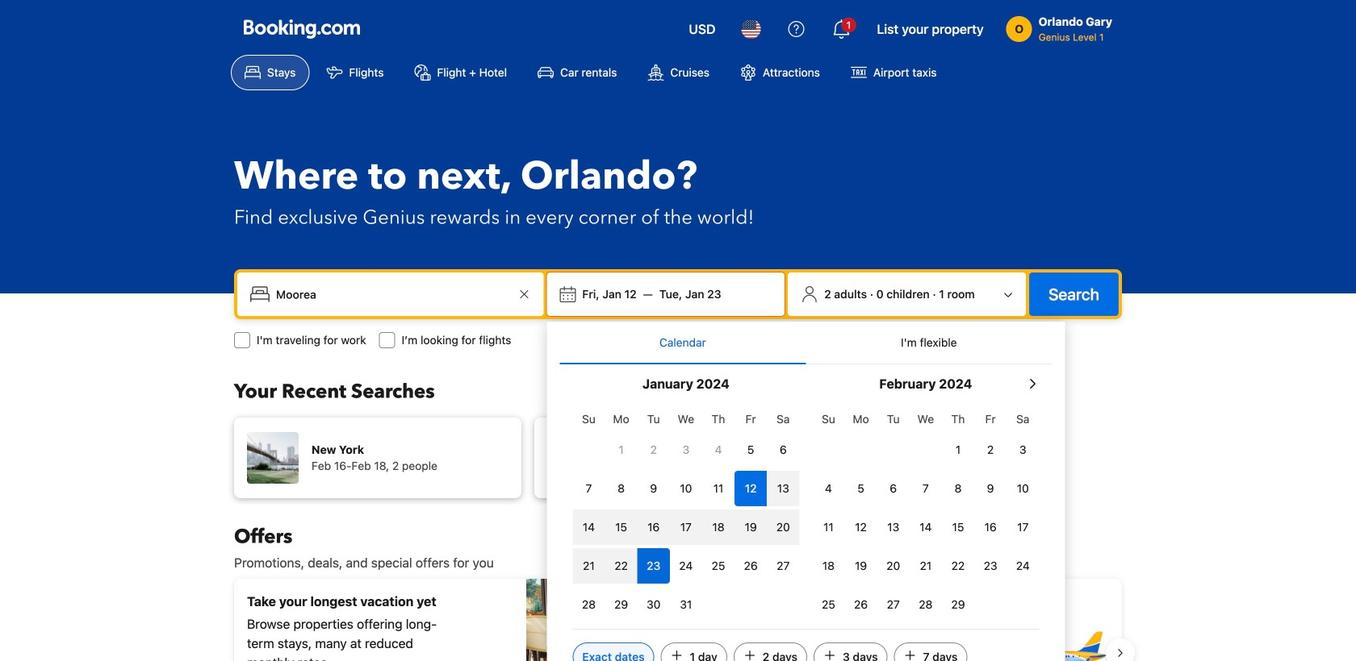 Task type: locate. For each thing, give the bounding box(es) containing it.
cell up the 27 january 2024 checkbox
[[767, 507, 799, 546]]

12 February 2024 checkbox
[[845, 510, 877, 546]]

21 February 2024 checkbox
[[910, 549, 942, 584]]

cell up '21 january 2024' checkbox
[[573, 507, 605, 546]]

22 January 2024 checkbox
[[605, 549, 637, 584]]

13 February 2024 checkbox
[[877, 510, 910, 546]]

26 January 2024 checkbox
[[735, 549, 767, 584]]

23 February 2024 checkbox
[[974, 549, 1007, 584]]

4 February 2024 checkbox
[[812, 471, 845, 507]]

25 February 2024 checkbox
[[812, 588, 845, 623]]

5 January 2024 checkbox
[[735, 433, 767, 468]]

6 January 2024 checkbox
[[767, 433, 799, 468]]

28 February 2024 checkbox
[[910, 588, 942, 623]]

cell up 22 january 2024 checkbox
[[605, 507, 637, 546]]

cell up 29 january 2024 checkbox
[[605, 546, 637, 584]]

2 grid from the left
[[812, 404, 1039, 623]]

0 horizontal spatial grid
[[573, 404, 799, 623]]

grid
[[573, 404, 799, 623], [812, 404, 1039, 623]]

9 February 2024 checkbox
[[974, 471, 1007, 507]]

20 February 2024 checkbox
[[877, 549, 910, 584]]

20 January 2024 checkbox
[[767, 510, 799, 546]]

22 February 2024 checkbox
[[942, 549, 974, 584]]

11 January 2024 checkbox
[[702, 471, 735, 507]]

cell up 25 january 2024 checkbox
[[702, 507, 735, 546]]

27 February 2024 checkbox
[[877, 588, 910, 623]]

4 January 2024 checkbox
[[702, 433, 735, 468]]

25 January 2024 checkbox
[[702, 549, 735, 584]]

booking.com image
[[244, 19, 360, 39]]

16 February 2024 checkbox
[[974, 510, 1007, 546]]

26 February 2024 checkbox
[[845, 588, 877, 623]]

19 January 2024 checkbox
[[735, 510, 767, 546]]

9 January 2024 checkbox
[[637, 471, 670, 507]]

tab list
[[560, 322, 1052, 366]]

region
[[221, 573, 1135, 662]]

8 January 2024 checkbox
[[605, 471, 637, 507]]

1 horizontal spatial grid
[[812, 404, 1039, 623]]

cell up 30 january 2024 checkbox
[[637, 546, 670, 584]]

3 January 2024 checkbox
[[670, 433, 702, 468]]

18 January 2024 checkbox
[[702, 510, 735, 546]]

15 February 2024 checkbox
[[942, 510, 974, 546]]

1 January 2024 checkbox
[[605, 433, 637, 468]]

cell
[[735, 468, 767, 507], [767, 468, 799, 507], [573, 507, 605, 546], [605, 507, 637, 546], [637, 507, 670, 546], [670, 507, 702, 546], [702, 507, 735, 546], [735, 507, 767, 546], [767, 507, 799, 546], [573, 546, 605, 584], [605, 546, 637, 584], [637, 546, 670, 584]]

cell up 28 january 2024 option
[[573, 546, 605, 584]]

3 February 2024 checkbox
[[1007, 433, 1039, 468]]



Task type: describe. For each thing, give the bounding box(es) containing it.
8 February 2024 checkbox
[[942, 471, 974, 507]]

14 January 2024 checkbox
[[573, 510, 605, 546]]

24 February 2024 checkbox
[[1007, 549, 1039, 584]]

10 February 2024 checkbox
[[1007, 471, 1039, 507]]

10 January 2024 checkbox
[[670, 471, 702, 507]]

6 February 2024 checkbox
[[877, 471, 910, 507]]

cell up 26 january 2024 option
[[735, 507, 767, 546]]

17 January 2024 checkbox
[[670, 510, 702, 546]]

7 February 2024 checkbox
[[910, 471, 942, 507]]

Where are you going? field
[[270, 280, 514, 309]]

cell up 19 january 2024 option
[[735, 468, 767, 507]]

19 February 2024 checkbox
[[845, 549, 877, 584]]

16 January 2024 checkbox
[[637, 510, 670, 546]]

cell up 23 january 2024 checkbox
[[637, 507, 670, 546]]

2 February 2024 checkbox
[[974, 433, 1007, 468]]

28 January 2024 checkbox
[[573, 588, 605, 623]]

29 February 2024 checkbox
[[942, 588, 974, 623]]

31 January 2024 checkbox
[[670, 588, 702, 623]]

27 January 2024 checkbox
[[767, 549, 799, 584]]

11 February 2024 checkbox
[[812, 510, 845, 546]]

18 February 2024 checkbox
[[812, 549, 845, 584]]

take your longest vacation yet image
[[526, 580, 672, 662]]

1 February 2024 checkbox
[[942, 433, 974, 468]]

2 January 2024 checkbox
[[637, 433, 670, 468]]

17 February 2024 checkbox
[[1007, 510, 1039, 546]]

24 January 2024 checkbox
[[670, 549, 702, 584]]

your account menu orlando gary genius level 1 element
[[1006, 7, 1119, 44]]

14 February 2024 checkbox
[[910, 510, 942, 546]]

15 January 2024 checkbox
[[605, 510, 637, 546]]

fly away to your dream vacation image
[[996, 597, 1109, 662]]

1 grid from the left
[[573, 404, 799, 623]]

23 January 2024 checkbox
[[637, 549, 670, 584]]

cell up 24 january 2024 option at the bottom
[[670, 507, 702, 546]]

30 January 2024 checkbox
[[637, 588, 670, 623]]

cell up 20 january 2024 option
[[767, 468, 799, 507]]

5 February 2024 checkbox
[[845, 471, 877, 507]]

13 January 2024 checkbox
[[767, 471, 799, 507]]

21 January 2024 checkbox
[[573, 549, 605, 584]]

29 January 2024 checkbox
[[605, 588, 637, 623]]

7 January 2024 checkbox
[[573, 471, 605, 507]]

12 January 2024 checkbox
[[735, 471, 767, 507]]



Task type: vqa. For each thing, say whether or not it's contained in the screenshot.
28 january 2024 checkbox
yes



